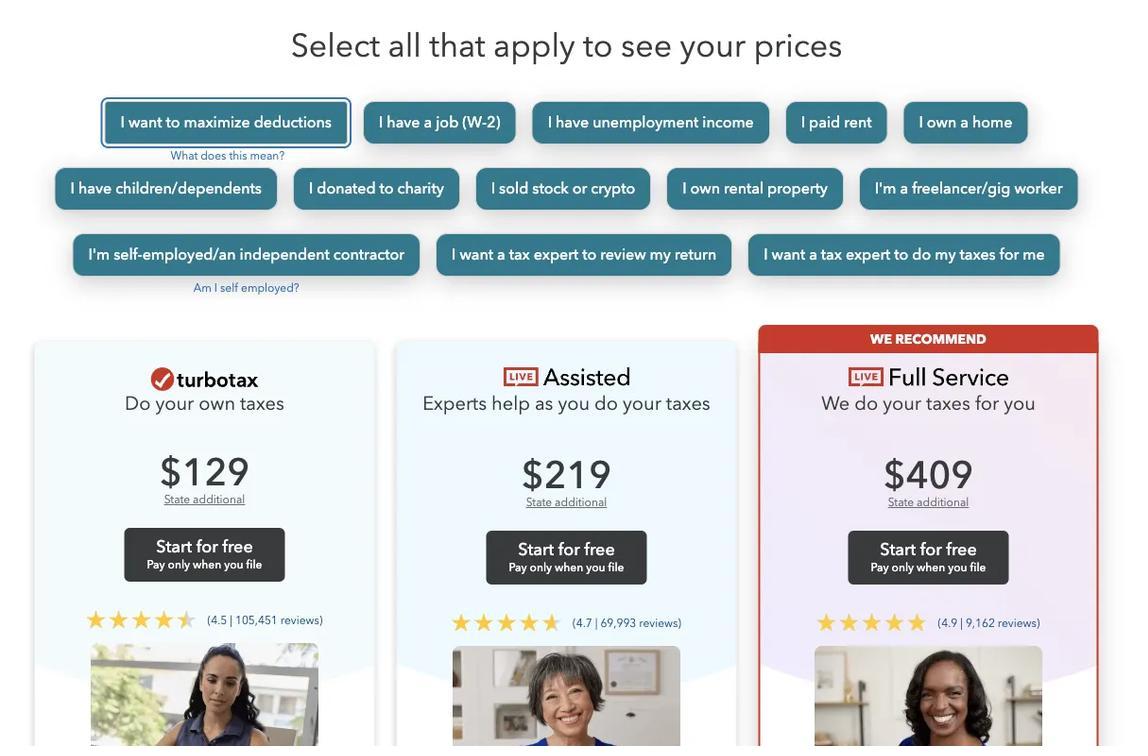 Task type: describe. For each thing, give the bounding box(es) containing it.
for for 129
[[196, 536, 218, 559]]

to
[[583, 24, 613, 68]]

prices
[[754, 24, 843, 68]]

reviews) for 219
[[639, 616, 682, 632]]

$ 219 state additional
[[522, 450, 612, 511]]

only for 129
[[168, 558, 190, 573]]

start for 129
[[156, 536, 192, 559]]

do your own taxes
[[125, 391, 284, 417]]

free for 409
[[947, 538, 977, 562]]

reviews) for 129
[[281, 613, 323, 629]]

only for 219
[[530, 561, 552, 576]]

| for 129
[[230, 613, 232, 629]]

taxes for 409
[[927, 391, 971, 417]]

you for 409
[[948, 561, 968, 576]]

file for 129
[[246, 558, 262, 573]]

free for 129
[[222, 536, 253, 559]]

self
[[220, 281, 238, 296]]

federal refund, $3,252 image
[[91, 644, 319, 747]]

experts
[[423, 391, 487, 417]]

am
[[194, 281, 212, 296]]

we
[[822, 391, 850, 417]]

state for 129
[[164, 493, 190, 508]]

additional for 409
[[917, 495, 969, 511]]

129
[[182, 448, 250, 499]]

mean?
[[250, 148, 285, 164]]

we recommend
[[871, 330, 987, 348]]

1 do from the left
[[595, 391, 618, 417]]

9,162
[[966, 616, 995, 632]]

that
[[430, 24, 486, 68]]

$ for 409
[[884, 450, 906, 502]]

reviews) for 409
[[998, 616, 1040, 632]]

(4.7 | 69,993 reviews)
[[573, 616, 682, 632]]

pay for 129
[[147, 558, 165, 573]]

409
[[906, 450, 974, 502]]

$ for 219
[[522, 450, 544, 502]]

(4.7 | 69,993 reviews) button
[[441, 614, 682, 632]]

experts help as you do your taxes
[[423, 391, 711, 417]]

state for 219
[[526, 495, 552, 511]]

start for free pay only when you file for 409
[[871, 538, 986, 576]]

$ 129 state additional
[[160, 448, 250, 508]]

| for 219
[[595, 616, 598, 632]]

for for 409
[[921, 538, 942, 562]]



Task type: locate. For each thing, give the bounding box(es) containing it.
only up "(4.7 | 69,993 reviews)" button
[[530, 561, 552, 576]]

start down $ 219 state additional
[[518, 538, 554, 562]]

free up (4.7
[[585, 538, 615, 562]]

1 horizontal spatial file
[[608, 561, 624, 576]]

0 horizontal spatial state
[[164, 493, 190, 508]]

full service guarantee. signature. donna, cpa 30yrs image
[[815, 647, 1043, 747]]

do
[[595, 391, 618, 417], [855, 391, 878, 417]]

1 horizontal spatial start for free pay only when you file
[[509, 538, 624, 576]]

0 horizontal spatial state additional button
[[164, 493, 245, 508]]

0 horizontal spatial start for free pay only when you file
[[147, 536, 262, 573]]

| inside (4.9 | 9,162 reviews) button
[[961, 616, 963, 632]]

this
[[229, 148, 247, 164]]

(4.9 | 9,162 reviews) button
[[806, 614, 1040, 632]]

taxes for 129
[[240, 391, 284, 417]]

apply
[[494, 24, 575, 68]]

what
[[171, 148, 198, 164]]

2 horizontal spatial state additional button
[[888, 495, 969, 511]]

state inside $ 219 state additional
[[526, 495, 552, 511]]

reviews) right 9,162
[[998, 616, 1040, 632]]

| for 409
[[961, 616, 963, 632]]

does
[[201, 148, 226, 164]]

0 horizontal spatial when
[[193, 558, 221, 573]]

for for 219
[[559, 538, 580, 562]]

additional
[[193, 493, 245, 508], [555, 495, 607, 511], [917, 495, 969, 511]]

free up (4.9
[[947, 538, 977, 562]]

pay for 409
[[871, 561, 889, 576]]

$ inside $ 129 state additional
[[160, 448, 182, 499]]

pay for 219
[[509, 561, 527, 576]]

1 horizontal spatial only
[[530, 561, 552, 576]]

for
[[976, 391, 1000, 417], [196, 536, 218, 559], [559, 538, 580, 562], [921, 538, 942, 562]]

file for 409
[[970, 561, 986, 576]]

see
[[621, 24, 672, 68]]

1 horizontal spatial do
[[855, 391, 878, 417]]

(4.7
[[573, 616, 593, 632]]

when for 129
[[193, 558, 221, 573]]

what does this mean?
[[168, 148, 285, 164]]

69,993
[[601, 616, 637, 632]]

state additional button
[[164, 493, 245, 508], [526, 495, 607, 511], [888, 495, 969, 511]]

1 horizontal spatial |
[[595, 616, 598, 632]]

2 horizontal spatial $
[[884, 450, 906, 502]]

do
[[125, 391, 151, 417]]

file up 9,162
[[970, 561, 986, 576]]

1 taxes from the left
[[240, 391, 284, 417]]

2 horizontal spatial pay
[[871, 561, 889, 576]]

additional for 219
[[555, 495, 607, 511]]

for down $ 409 state additional
[[921, 538, 942, 562]]

2 horizontal spatial start for free pay only when you file
[[871, 538, 986, 576]]

i
[[214, 281, 217, 296]]

0 horizontal spatial additional
[[193, 493, 245, 508]]

file
[[246, 558, 262, 573], [608, 561, 624, 576], [970, 561, 986, 576]]

start down $ 129 state additional
[[156, 536, 192, 559]]

start
[[156, 536, 192, 559], [518, 538, 554, 562], [880, 538, 916, 562]]

additional inside $ 409 state additional
[[917, 495, 969, 511]]

1 horizontal spatial taxes
[[666, 391, 711, 417]]

for down $ 129 state additional
[[196, 536, 218, 559]]

free up 105,451
[[222, 536, 253, 559]]

help
[[492, 391, 530, 417]]

1 horizontal spatial start
[[518, 538, 554, 562]]

2 horizontal spatial start
[[880, 538, 916, 562]]

$ 409 state additional
[[884, 450, 974, 511]]

you
[[558, 391, 590, 417], [1004, 391, 1036, 417], [224, 558, 243, 573], [586, 561, 606, 576], [948, 561, 968, 576]]

None checkbox
[[105, 101, 348, 145], [532, 101, 770, 145], [785, 101, 888, 145], [903, 101, 1029, 145], [293, 167, 460, 211], [475, 167, 652, 211], [667, 167, 844, 211], [72, 234, 421, 277], [105, 101, 348, 145], [532, 101, 770, 145], [785, 101, 888, 145], [903, 101, 1029, 145], [293, 167, 460, 211], [475, 167, 652, 211], [667, 167, 844, 211], [72, 234, 421, 277]]

| right (4.7
[[595, 616, 598, 632]]

0 horizontal spatial $
[[160, 448, 182, 499]]

you for 219
[[586, 561, 606, 576]]

do right we at the right of page
[[855, 391, 878, 417]]

2 horizontal spatial state
[[888, 495, 914, 511]]

additional inside $ 219 state additional
[[555, 495, 607, 511]]

1 horizontal spatial reviews)
[[639, 616, 682, 632]]

$
[[160, 448, 182, 499], [522, 450, 544, 502], [884, 450, 906, 502]]

reviews) inside button
[[998, 616, 1040, 632]]

start for free pay only when you file for 129
[[147, 536, 262, 573]]

reviews) right 69,993 at the right bottom of page
[[639, 616, 682, 632]]

pay up (4.5 | 105,451 reviews) button
[[147, 558, 165, 573]]

state additional button for 409
[[888, 495, 969, 511]]

kitty, tax expert 33 yrs image
[[453, 647, 681, 747]]

am i self employed? button
[[194, 281, 299, 296]]

| right (4.5
[[230, 613, 232, 629]]

state for 409
[[888, 495, 914, 511]]

state inside $ 129 state additional
[[164, 493, 190, 508]]

recommend
[[896, 330, 987, 348]]

when
[[193, 558, 221, 573], [555, 561, 583, 576], [917, 561, 946, 576]]

$ down we do your taxes for you
[[884, 450, 906, 502]]

219
[[544, 450, 612, 502]]

(4.5
[[208, 613, 227, 629]]

| inside (4.5 | 105,451 reviews) button
[[230, 613, 232, 629]]

$ for 129
[[160, 448, 182, 499]]

we
[[871, 330, 892, 348]]

additional for 129
[[193, 493, 245, 508]]

select
[[291, 24, 380, 68]]

reviews)
[[281, 613, 323, 629], [639, 616, 682, 632], [998, 616, 1040, 632]]

when for 409
[[917, 561, 946, 576]]

1 horizontal spatial state additional button
[[526, 495, 607, 511]]

select all that apply to see your prices
[[291, 24, 843, 68]]

additional inside $ 129 state additional
[[193, 493, 245, 508]]

when up "(4.7 | 69,993 reviews)" button
[[555, 561, 583, 576]]

turbotax logo image
[[848, 368, 1009, 387]]

for down turbotax logo
[[976, 391, 1000, 417]]

(4.9 | 9,162 reviews)
[[938, 616, 1040, 632]]

start for free pay only when you file up (4.5 | 105,451 reviews) button
[[147, 536, 262, 573]]

free
[[222, 536, 253, 559], [585, 538, 615, 562], [947, 538, 977, 562]]

all
[[388, 24, 422, 68]]

(4.5 | 105,451 reviews) button
[[75, 611, 323, 630]]

reviews) right 105,451
[[281, 613, 323, 629]]

2 horizontal spatial only
[[892, 561, 914, 576]]

state additional button for 219
[[526, 495, 607, 511]]

0 horizontal spatial |
[[230, 613, 232, 629]]

$ inside $ 219 state additional
[[522, 450, 544, 502]]

2 do from the left
[[855, 391, 878, 417]]

your
[[680, 24, 746, 68], [155, 391, 194, 417], [623, 391, 662, 417], [883, 391, 922, 417]]

0 horizontal spatial free
[[222, 536, 253, 559]]

state additional button for 129
[[164, 493, 245, 508]]

state
[[164, 493, 190, 508], [526, 495, 552, 511], [888, 495, 914, 511]]

start for 409
[[880, 538, 916, 562]]

pay
[[147, 558, 165, 573], [509, 561, 527, 576], [871, 561, 889, 576]]

only
[[168, 558, 190, 573], [530, 561, 552, 576], [892, 561, 914, 576]]

do right as
[[595, 391, 618, 417]]

2 horizontal spatial additional
[[917, 495, 969, 511]]

you for 129
[[224, 558, 243, 573]]

1 horizontal spatial pay
[[509, 561, 527, 576]]

(4.9
[[938, 616, 958, 632]]

|
[[230, 613, 232, 629], [595, 616, 598, 632], [961, 616, 963, 632]]

start for free pay only when you file up "(4.7 | 69,993 reviews)" button
[[509, 538, 624, 576]]

pay up (4.9 | 9,162 reviews) button
[[871, 561, 889, 576]]

when up (4.9 | 9,162 reviews) button
[[917, 561, 946, 576]]

free for 219
[[585, 538, 615, 562]]

only for 409
[[892, 561, 914, 576]]

$ down do your own taxes
[[160, 448, 182, 499]]

file up 105,451
[[246, 558, 262, 573]]

2 horizontal spatial |
[[961, 616, 963, 632]]

only up (4.5 | 105,451 reviews) button
[[168, 558, 190, 573]]

state inside $ 409 state additional
[[888, 495, 914, 511]]

1 horizontal spatial free
[[585, 538, 615, 562]]

start for free pay only when you file up (4.9 | 9,162 reviews) button
[[871, 538, 986, 576]]

1 horizontal spatial state
[[526, 495, 552, 511]]

0 horizontal spatial pay
[[147, 558, 165, 573]]

taxes
[[240, 391, 284, 417], [666, 391, 711, 417], [927, 391, 971, 417]]

$ down as
[[522, 450, 544, 502]]

1 horizontal spatial $
[[522, 450, 544, 502]]

0 horizontal spatial only
[[168, 558, 190, 573]]

file for 219
[[608, 561, 624, 576]]

own
[[199, 391, 235, 417]]

2 taxes from the left
[[666, 391, 711, 417]]

2 horizontal spatial when
[[917, 561, 946, 576]]

| inside "(4.7 | 69,993 reviews)" button
[[595, 616, 598, 632]]

(4.5 | 105,451 reviews)
[[208, 613, 323, 629]]

for down $ 219 state additional
[[559, 538, 580, 562]]

$ inside $ 409 state additional
[[884, 450, 906, 502]]

what does this mean? button
[[168, 148, 285, 164]]

when up (4.5 | 105,451 reviews) button
[[193, 558, 221, 573]]

file up 69,993 at the right bottom of page
[[608, 561, 624, 576]]

2 horizontal spatial file
[[970, 561, 986, 576]]

1 horizontal spatial when
[[555, 561, 583, 576]]

105,451
[[235, 613, 278, 629]]

0 horizontal spatial taxes
[[240, 391, 284, 417]]

| right (4.9
[[961, 616, 963, 632]]

start for free pay only when you file
[[147, 536, 262, 573], [509, 538, 624, 576], [871, 538, 986, 576]]

we do your taxes for you
[[822, 391, 1036, 417]]

2 horizontal spatial taxes
[[927, 391, 971, 417]]

0 horizontal spatial reviews)
[[281, 613, 323, 629]]

start for free pay only when you file for 219
[[509, 538, 624, 576]]

only up (4.9 | 9,162 reviews) button
[[892, 561, 914, 576]]

1 horizontal spatial additional
[[555, 495, 607, 511]]

2 horizontal spatial reviews)
[[998, 616, 1040, 632]]

0 horizontal spatial file
[[246, 558, 262, 573]]

pay up "(4.7 | 69,993 reviews)" button
[[509, 561, 527, 576]]

employed?
[[241, 281, 299, 296]]

start for 219
[[518, 538, 554, 562]]

as
[[535, 391, 554, 417]]

0 horizontal spatial do
[[595, 391, 618, 417]]

0 horizontal spatial start
[[156, 536, 192, 559]]

start down $ 409 state additional
[[880, 538, 916, 562]]

None checkbox
[[363, 101, 517, 145], [54, 167, 278, 211], [859, 167, 1079, 211], [436, 234, 733, 277], [748, 234, 1061, 277], [363, 101, 517, 145], [54, 167, 278, 211], [859, 167, 1079, 211], [436, 234, 733, 277], [748, 234, 1061, 277]]

3 taxes from the left
[[927, 391, 971, 417]]

am i self employed?
[[194, 281, 299, 296]]

2 horizontal spatial free
[[947, 538, 977, 562]]

when for 219
[[555, 561, 583, 576]]



Task type: vqa. For each thing, say whether or not it's contained in the screenshot.
"Sign" for Sign up
no



